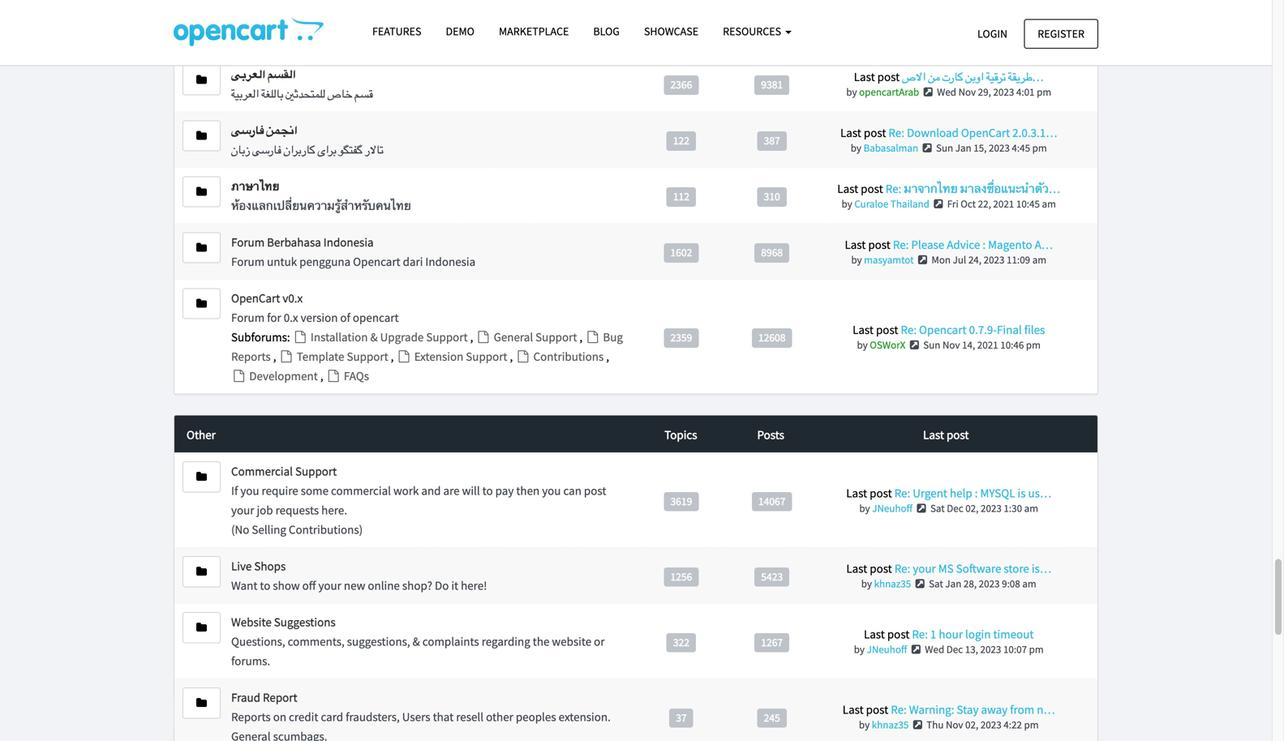 Task type: vqa. For each thing, say whether or not it's contained in the screenshot.
View the latest post image for Please
yes



Task type: locate. For each thing, give the bounding box(es) containing it.
jan left 15,
[[955, 141, 972, 154]]

2023 for opencart
[[989, 141, 1010, 154]]

re: up 'osworx'
[[901, 322, 917, 337]]

انجمن فارسی image
[[196, 130, 207, 141]]

nov for اوبن
[[959, 85, 976, 98]]

you right if
[[240, 483, 259, 499]]

2 vertical spatial file o image
[[231, 370, 247, 382]]

file o image inside 'extension support' link
[[396, 350, 412, 362]]

by jneuhoff for re: 1 hour login timeout
[[854, 643, 907, 656]]

last for last post re: download opencart 2.0.3.1…
[[840, 125, 861, 140]]

0 vertical spatial nov
[[959, 85, 976, 98]]

jneuhoff link down last post re: urgent help : mysql is us…
[[872, 502, 913, 515]]

demo link
[[434, 17, 487, 46]]

wed down last post طريقة ترقية اوبن كارت من الاص… at the top right of page
[[937, 85, 956, 98]]

by opencartarab
[[846, 85, 919, 98]]

magento
[[988, 237, 1032, 252]]

by curaloe thailand
[[842, 197, 930, 210]]

opencart
[[353, 310, 399, 325]]

sat for your
[[929, 577, 943, 591]]

& inside website suggestions questions, comments, suggestions, & complaints regarding the website or forums.
[[413, 634, 420, 649]]

2023 down the 'away'
[[981, 718, 1002, 732]]

file o image down template support link
[[326, 370, 341, 382]]

post for last post
[[947, 427, 969, 443]]

فارسی up زبان
[[231, 122, 264, 138]]

show
[[273, 578, 300, 593]]

jneuhoff
[[872, 502, 913, 515], [867, 643, 907, 656]]

post left warning:
[[866, 702, 888, 718]]

1 vertical spatial forum
[[231, 254, 265, 269]]

0 vertical spatial opencart
[[353, 254, 400, 269]]

2023 right 15,
[[989, 141, 1010, 154]]

127
[[764, 22, 780, 36]]

0 horizontal spatial you
[[240, 483, 259, 499]]

0 vertical spatial :
[[983, 237, 986, 252]]

marketplace
[[499, 24, 569, 39]]

pm inside "re: seo friendly url issue sun apr 25, 2021 7:28 pm"
[[1025, 29, 1039, 42]]

العربية
[[231, 86, 259, 101]]

37
[[676, 711, 687, 725]]

last for last post طريقة ترقية اوبن كارت من الاص…
[[854, 69, 875, 84]]

development link
[[231, 368, 320, 384]]

website suggestions link
[[231, 615, 336, 630]]

2 vertical spatial 2021
[[977, 338, 998, 352]]

file o image for bug
[[585, 331, 601, 343]]

1 02, from the top
[[966, 502, 979, 515]]

1 horizontal spatial :
[[983, 237, 986, 252]]

opencart v0.x forum for 0.x version of opencart
[[231, 290, 399, 325]]

re: seo friendly url issue sun apr 25, 2021 7:28 pm
[[909, 13, 1039, 42]]

view the latest post image down download
[[920, 143, 934, 153]]

2 horizontal spatial file o image
[[515, 350, 531, 362]]

322
[[673, 636, 690, 650]]

1 vertical spatial file o image
[[515, 350, 531, 362]]

view the latest post image right 'osworx'
[[908, 340, 921, 350]]

re: for warning:
[[891, 702, 907, 718]]

support up 'extension support' link
[[426, 329, 468, 345]]

on
[[273, 709, 286, 725]]

opencart up 15,
[[961, 125, 1010, 140]]

post up 'curaloe'
[[861, 181, 883, 196]]

0 vertical spatial jneuhoff link
[[872, 502, 913, 515]]

khnaz35 down the last post re: your ms software store is…
[[874, 577, 911, 591]]

0 vertical spatial wed
[[937, 85, 956, 98]]

1 vertical spatial khnaz35
[[872, 718, 909, 732]]

1 vertical spatial फोरम
[[412, 30, 437, 45]]

1 forum from the top
[[231, 234, 265, 250]]

commercial support link
[[231, 464, 337, 479]]

pm for re: warning: stay away from n…
[[1024, 718, 1039, 732]]

view the latest post image down last post re: 1 hour login timeout
[[909, 645, 923, 655]]

by jneuhoff down last post re: 1 hour login timeout
[[854, 643, 907, 656]]

1 vertical spatial 2021
[[993, 197, 1014, 210]]

1 vertical spatial nov
[[943, 338, 960, 352]]

can
[[563, 483, 582, 499]]

post left the "ms"
[[870, 561, 892, 576]]

2021 down url
[[981, 29, 1002, 42]]

re: left the "ms"
[[895, 561, 910, 576]]

re: for 1
[[912, 627, 928, 642]]

extension
[[414, 349, 463, 364]]

pm right 4:01
[[1037, 85, 1051, 98]]

भारत फोरम भारतीय बोलने वाले उपयोगकर्ताओं के लिए फोरम
[[231, 10, 437, 45]]

thu nov 02, 2023 4:22 pm
[[927, 718, 1039, 732]]

फोरम up बोलने on the top
[[257, 10, 284, 26]]

file o image inside general support link
[[476, 331, 491, 343]]

re: left urgent
[[894, 486, 910, 501]]

sun down seo
[[929, 29, 947, 42]]

1 vertical spatial by khnaz35
[[859, 718, 909, 732]]

0 vertical spatial jneuhoff
[[872, 502, 913, 515]]

khnaz35
[[874, 577, 911, 591], [872, 718, 909, 732]]

2023 down mysql at the right bottom of the page
[[981, 502, 1002, 515]]

job
[[257, 503, 273, 518]]

0 vertical spatial by jneuhoff
[[859, 502, 913, 515]]

28,
[[964, 577, 977, 591]]

wed down "1"
[[925, 643, 944, 656]]

blog
[[593, 24, 620, 39]]

by for last post re: มาจากไทย มาลงชื่อแนะนำตัว…
[[842, 197, 852, 210]]

installation & upgrade support link
[[293, 329, 470, 345]]

2 reports from the top
[[231, 709, 271, 725]]

1 vertical spatial to
[[260, 578, 270, 593]]

wed for hour
[[925, 643, 944, 656]]

1 vertical spatial opencart
[[919, 322, 967, 337]]

forum inside opencart v0.x forum for 0.x version of opencart
[[231, 310, 265, 325]]

nov for stay
[[946, 718, 963, 732]]

0 horizontal spatial &
[[370, 329, 378, 345]]

jneuhoff down last post re: urgent help : mysql is us…
[[872, 502, 913, 515]]

2023 for ms
[[979, 577, 1000, 591]]

file o image inside 'installation & upgrade support' link
[[293, 331, 308, 343]]

view the latest post image for opencart
[[908, 340, 921, 350]]

opencart up the 14,
[[919, 322, 967, 337]]

credit
[[289, 709, 318, 725]]

1 vertical spatial 02,
[[965, 718, 979, 732]]

pm down files in the right top of the page
[[1026, 338, 1041, 352]]

file o image inside bug reports link
[[585, 331, 601, 343]]

2366
[[670, 78, 692, 92]]

0 vertical spatial 02,
[[966, 502, 979, 515]]

file o image left bug
[[585, 331, 601, 343]]

1 vertical spatial jneuhoff
[[867, 643, 907, 656]]

forum left berbahasa
[[231, 234, 265, 250]]

jneuhoff down last post re: 1 hour login timeout
[[867, 643, 907, 656]]

फोरम
[[257, 10, 284, 26], [412, 30, 437, 45]]

pm right 10:07
[[1029, 643, 1044, 656]]

1 vertical spatial wed
[[925, 643, 944, 656]]

by for last post re: warning: stay away from n…
[[859, 718, 870, 732]]

, up extension support at left top
[[470, 329, 476, 345]]

0 horizontal spatial :
[[975, 486, 978, 501]]

last post
[[923, 427, 969, 443]]

opencart up "for"
[[231, 290, 280, 306]]

ภาษาไทย link
[[231, 178, 280, 194]]

file o image down 'subforums:'
[[231, 370, 247, 382]]

by for last post re: please advice : magento a…
[[851, 253, 862, 266]]

by for last post re: urgent help : mysql is us…
[[859, 502, 870, 515]]

support up some
[[295, 464, 337, 479]]

0 horizontal spatial indonesia
[[324, 234, 374, 250]]

it
[[451, 578, 458, 593]]

by jneuhoff down last post re: urgent help : mysql is us…
[[859, 502, 913, 515]]

pm down from
[[1024, 718, 1039, 732]]

02, for help
[[966, 502, 979, 515]]

0 horizontal spatial to
[[260, 578, 270, 593]]

your up (no
[[231, 503, 254, 518]]

1 vertical spatial dec
[[947, 643, 963, 656]]

2.0.3.1…
[[1013, 125, 1057, 140]]

बोलने
[[266, 30, 292, 45]]

0 vertical spatial jan
[[955, 141, 972, 154]]

support down general support link
[[466, 349, 507, 364]]

0 vertical spatial khnaz35
[[874, 577, 911, 591]]

by for last post طريقة ترقية اوبن كارت من الاص…
[[846, 85, 857, 98]]

sat down the "ms"
[[929, 577, 943, 591]]

opencart inside opencart v0.x forum for 0.x version of opencart
[[231, 290, 280, 306]]

1 horizontal spatial indonesia
[[425, 254, 476, 269]]

0 vertical spatial फोरम
[[257, 10, 284, 26]]

9:08
[[1002, 577, 1020, 591]]

general up contributions link
[[494, 329, 533, 345]]

last for last post
[[923, 427, 944, 443]]

indonesia right dari
[[425, 254, 476, 269]]

2 vertical spatial sun
[[923, 338, 941, 352]]

apr
[[949, 29, 964, 42]]

1 vertical spatial view the latest post image
[[913, 579, 927, 589]]

re: up curaloe thailand 'link'
[[886, 181, 901, 196]]

dec down help
[[947, 502, 963, 515]]

file o image inside template support link
[[279, 350, 294, 362]]

0 horizontal spatial file o image
[[231, 370, 247, 382]]

0 vertical spatial opencart
[[961, 125, 1010, 140]]

7:28
[[1004, 29, 1023, 42]]

re: up babasalman
[[889, 125, 904, 140]]

0 vertical spatial to
[[482, 483, 493, 499]]

0 horizontal spatial opencart
[[231, 290, 280, 306]]

jneuhoff link down last post re: 1 hour login timeout
[[867, 643, 907, 656]]

babasalman
[[864, 141, 918, 154]]

file o image up development
[[279, 350, 294, 362]]

jneuhoff for re: urgent help : mysql is us…
[[872, 502, 913, 515]]

by masyamtot
[[851, 253, 914, 266]]

file o image for contributions
[[515, 350, 531, 362]]

last for last post re: urgent help : mysql is us…
[[846, 486, 867, 501]]

file o image inside contributions link
[[515, 350, 531, 362]]

sun down last post re: download opencart 2.0.3.1…
[[936, 141, 953, 154]]

: up mon jul 24, 2023 11:09 am
[[983, 237, 986, 252]]

template
[[297, 349, 344, 364]]

0 vertical spatial view the latest post image
[[915, 503, 928, 514]]

0 horizontal spatial general
[[231, 729, 271, 741]]

file o image inside faqs link
[[326, 370, 341, 382]]

re: left "1"
[[912, 627, 928, 642]]

your inside commercial support if you require some commercial work and are will to pay then you can post your job requests here. (no selling contributions)
[[231, 503, 254, 518]]

post for last post re: please advice : magento a…
[[868, 237, 891, 252]]

by jneuhoff
[[859, 502, 913, 515], [854, 643, 907, 656]]

0 vertical spatial khnaz35 link
[[874, 577, 911, 591]]

live shops want to show off your new online shop? do it here!
[[231, 559, 487, 593]]

1 vertical spatial opencart
[[231, 290, 280, 306]]

0 vertical spatial sat
[[930, 502, 945, 515]]

1 horizontal spatial opencart
[[919, 322, 967, 337]]

v0.x
[[283, 290, 303, 306]]

general
[[494, 329, 533, 345], [231, 729, 271, 741]]

1 vertical spatial general
[[231, 729, 271, 741]]

indonesia
[[324, 234, 374, 250], [425, 254, 476, 269]]

2023 down the software
[[979, 577, 1000, 591]]

re: seo friendly url issue link
[[909, 13, 1037, 28]]

post up help
[[947, 427, 969, 443]]

post up opencartarab
[[877, 69, 900, 84]]

4:01
[[1016, 85, 1035, 98]]

indonesia up pengguna
[[324, 234, 374, 250]]

1 vertical spatial indonesia
[[425, 254, 476, 269]]

1 vertical spatial jan
[[945, 577, 962, 591]]

website suggestions questions, comments, suggestions, & complaints regarding the website or forums.
[[231, 615, 605, 669]]

wed for اوبن
[[937, 85, 956, 98]]

1 vertical spatial &
[[413, 634, 420, 649]]

seo
[[928, 13, 948, 28]]

1267
[[761, 636, 783, 650]]

reports down 'subforums:'
[[231, 349, 271, 364]]

1 reports from the top
[[231, 349, 271, 364]]

view the latest post image down urgent
[[915, 503, 928, 514]]

1 horizontal spatial you
[[542, 483, 561, 499]]

support inside commercial support if you require some commercial work and are will to pay then you can post your job requests here. (no selling contributions)
[[295, 464, 337, 479]]

sun inside "re: seo friendly url issue sun apr 25, 2021 7:28 pm"
[[929, 29, 947, 42]]

file o image up extension support at left top
[[476, 331, 491, 343]]

extension.
[[559, 709, 611, 725]]

خاص
[[328, 86, 352, 101]]

1 vertical spatial sun
[[936, 141, 953, 154]]

here.
[[321, 503, 347, 518]]

post for last post طريقة ترقية اوبن كارت من الاص…
[[877, 69, 900, 84]]

1 vertical spatial jneuhoff link
[[867, 643, 907, 656]]

02, down "re: urgent help : mysql is us…" link
[[966, 502, 979, 515]]

2023 for help
[[981, 502, 1002, 515]]

general support link
[[476, 329, 580, 345]]

, down general support link
[[510, 349, 515, 364]]

القسم العربى قسم خاص للمتحدثين باللغة العربية
[[231, 66, 373, 101]]

wed dec 13, 2023 10:07 pm
[[925, 643, 1044, 656]]

10:07
[[1003, 643, 1027, 656]]

by khnaz35
[[861, 577, 911, 591], [859, 718, 909, 732]]

last post طريقة ترقية اوبن كارت من الاص…
[[854, 69, 1044, 84]]

2023 down ترقية
[[993, 85, 1014, 98]]

wed
[[937, 85, 956, 98], [925, 643, 944, 656]]

support up faqs
[[347, 349, 388, 364]]

view the latest post image
[[915, 503, 928, 514], [913, 579, 927, 589], [909, 645, 923, 655]]

your left the "ms"
[[913, 561, 936, 576]]

0 horizontal spatial opencart
[[353, 254, 400, 269]]

am down a…
[[1032, 253, 1047, 266]]

re:
[[909, 13, 925, 28], [889, 125, 904, 140], [886, 181, 901, 196], [893, 237, 909, 252], [901, 322, 917, 337], [894, 486, 910, 501], [895, 561, 910, 576], [912, 627, 928, 642], [891, 702, 907, 718]]

am for re: มาจากไทย มาลงชื่อแนะนำตัว…
[[1042, 197, 1056, 210]]

0 horizontal spatial फोरम
[[257, 10, 284, 26]]

software
[[956, 561, 1001, 576]]

फोरम right the लिए
[[412, 30, 437, 45]]

nov down 'طريقة ترقية اوبن كارت من الاص…' link
[[959, 85, 976, 98]]

0 vertical spatial فارسی
[[231, 122, 264, 138]]

2 02, from the top
[[965, 718, 979, 732]]

re: left warning:
[[891, 702, 907, 718]]

jneuhoff link
[[872, 502, 913, 515], [867, 643, 907, 656]]

1 horizontal spatial &
[[413, 634, 420, 649]]

re: warning: stay away from n… link
[[891, 702, 1055, 718]]

opencartarab link
[[859, 85, 919, 98]]

file o image for general support
[[476, 331, 491, 343]]

0 horizontal spatial your
[[231, 503, 254, 518]]

3 forum from the top
[[231, 310, 265, 325]]

khnaz35 left thu
[[872, 718, 909, 732]]

0 vertical spatial indonesia
[[324, 234, 374, 250]]

باللغة
[[261, 86, 283, 101]]

files
[[1024, 322, 1045, 337]]

view the latest post image for มาจากไทย
[[932, 199, 945, 209]]

ms
[[938, 561, 954, 576]]

jan down the last post re: your ms software store is…
[[945, 577, 962, 591]]

0 vertical spatial your
[[231, 503, 254, 518]]

ภาษาไทย
[[231, 178, 280, 194]]

0 vertical spatial forum
[[231, 234, 265, 250]]

post up by babasalman
[[864, 125, 886, 140]]

opencart v0.x image
[[196, 298, 207, 309]]

1 horizontal spatial to
[[482, 483, 493, 499]]

2 vertical spatial forum
[[231, 310, 265, 325]]

310
[[764, 190, 780, 204]]

post up 'osworx'
[[876, 322, 898, 337]]

urgent
[[913, 486, 948, 501]]

template support
[[294, 349, 391, 364]]

2 forum from the top
[[231, 254, 265, 269]]

file o image inside development "link"
[[231, 370, 247, 382]]

khnaz35 link left thu
[[872, 718, 909, 732]]

2 vertical spatial view the latest post image
[[909, 645, 923, 655]]

1 vertical spatial :
[[975, 486, 978, 501]]

by khnaz35 left thu
[[859, 718, 909, 732]]

1 you from the left
[[240, 483, 259, 499]]

sun for opencart
[[923, 338, 941, 352]]

0 vertical spatial file o image
[[476, 331, 491, 343]]

commercial support image
[[196, 471, 207, 483]]

your
[[231, 503, 254, 518], [913, 561, 936, 576], [318, 578, 341, 593]]

02, down re: warning: stay away from n… link
[[965, 718, 979, 732]]

post up "by masyamtot"
[[868, 237, 891, 252]]

by khnaz35 down the last post re: your ms software store is…
[[861, 577, 911, 591]]

2 vertical spatial nov
[[946, 718, 963, 732]]

& down opencart
[[370, 329, 378, 345]]

by babasalman
[[851, 141, 918, 154]]

last post re: please advice : magento a…
[[845, 237, 1053, 252]]

1 horizontal spatial file o image
[[476, 331, 491, 343]]

भारत फोरम link
[[231, 10, 284, 26]]

general down fraud
[[231, 729, 271, 741]]

pm down issue
[[1025, 29, 1039, 42]]

1 vertical spatial sat
[[929, 577, 943, 591]]

القسم العربى image
[[196, 74, 207, 85]]

فارسی
[[231, 122, 264, 138], [252, 142, 281, 157]]

file o image down upgrade
[[396, 350, 412, 362]]

2021 inside "re: seo friendly url issue sun apr 25, 2021 7:28 pm"
[[981, 29, 1002, 42]]

post for last post re: มาจากไทย มาลงชื่อแนะนำตัว…
[[861, 181, 883, 196]]

file o image down general support link
[[515, 350, 531, 362]]

ห้องแลกเปลี่ยนความรู้สำหรับคนไทย
[[231, 198, 411, 213]]

0 vertical spatial reports
[[231, 349, 271, 364]]

2023 for stay
[[981, 718, 1002, 732]]

sun down last post re: opencart 0.7.9-final files
[[923, 338, 941, 352]]

re: inside "re: seo friendly url issue sun apr 25, 2021 7:28 pm"
[[909, 13, 925, 28]]

post right can
[[584, 483, 606, 499]]

opencart
[[353, 254, 400, 269], [919, 322, 967, 337]]

1 vertical spatial reports
[[231, 709, 271, 725]]

0 vertical spatial 2021
[[981, 29, 1002, 42]]

fraud report image
[[196, 698, 207, 709]]

1 vertical spatial by jneuhoff
[[854, 643, 907, 656]]

view the latest post image
[[921, 87, 935, 97], [920, 143, 934, 153], [932, 199, 945, 209], [916, 255, 930, 265], [908, 340, 921, 350], [911, 720, 925, 731]]

file o image for development
[[231, 370, 247, 382]]

pay
[[495, 483, 514, 499]]

02,
[[966, 502, 979, 515], [965, 718, 979, 732]]

& left complaints at the left of page
[[413, 634, 420, 649]]

bug reports
[[231, 329, 623, 364]]

re: for opencart
[[901, 322, 917, 337]]

2023 for hour
[[980, 643, 1001, 656]]

re: up masyamtot 'link'
[[893, 237, 909, 252]]

: for help
[[975, 486, 978, 501]]

2 vertical spatial your
[[318, 578, 341, 593]]

2023 right 24,
[[984, 253, 1005, 266]]

1 vertical spatial khnaz35 link
[[872, 718, 909, 732]]

to right will
[[482, 483, 493, 499]]

sat down urgent
[[930, 502, 945, 515]]

other link
[[187, 425, 636, 445]]

0 vertical spatial by khnaz35
[[861, 577, 911, 591]]

فارسی down انجمن فارسی link
[[252, 142, 281, 157]]

1
[[930, 627, 936, 642]]

0 vertical spatial general
[[494, 329, 533, 345]]

file o image
[[293, 331, 308, 343], [585, 331, 601, 343], [279, 350, 294, 362], [396, 350, 412, 362], [326, 370, 341, 382]]

0 vertical spatial sun
[[929, 29, 947, 42]]

طريقة
[[1008, 69, 1032, 84]]

issue
[[1011, 13, 1037, 28]]

1 horizontal spatial फोरम
[[412, 30, 437, 45]]

you
[[240, 483, 259, 499], [542, 483, 561, 499]]

2 horizontal spatial your
[[913, 561, 936, 576]]

re: for มาจากไทย
[[886, 181, 901, 196]]

forum left untuk
[[231, 254, 265, 269]]

view the latest post image down the last post re: your ms software store is…
[[913, 579, 927, 589]]

re: urgent help : mysql is us… link
[[894, 486, 1052, 501]]

you left can
[[542, 483, 561, 499]]

2021 for 0.7.9-
[[977, 338, 998, 352]]

1 horizontal spatial your
[[318, 578, 341, 593]]

reports inside bug reports
[[231, 349, 271, 364]]

file o image
[[476, 331, 491, 343], [515, 350, 531, 362], [231, 370, 247, 382]]

post left urgent
[[870, 486, 892, 501]]

view the latest post image for ترقية
[[921, 87, 935, 97]]

0 vertical spatial dec
[[947, 502, 963, 515]]

view the latest post image down من
[[921, 87, 935, 97]]

: right help
[[975, 486, 978, 501]]

view the latest post image for warning:
[[911, 720, 925, 731]]

jneuhoff link for re: urgent help : mysql is us…
[[872, 502, 913, 515]]

jan for ms
[[945, 577, 962, 591]]

re: for your
[[895, 561, 910, 576]]

post for last post re: urgent help : mysql is us…
[[870, 486, 892, 501]]

extension support link
[[396, 349, 510, 364]]



Task type: describe. For each thing, give the bounding box(es) containing it.
post for last post re: your ms software store is…
[[870, 561, 892, 576]]

store
[[1004, 561, 1029, 576]]

extension support
[[412, 349, 510, 364]]

1:30
[[1004, 502, 1022, 515]]

khnaz35 link for re: your ms software store is…
[[874, 577, 911, 591]]

fraud report reports on credit card fraudsters, users that resell other peoples extension. general scumbags.
[[231, 690, 611, 741]]

are
[[443, 483, 460, 499]]

curaloe thailand link
[[855, 197, 930, 210]]

, down installation & upgrade support
[[391, 349, 396, 364]]

am for re: your ms software store is…
[[1022, 577, 1036, 591]]

khnaz35 for re: warning: stay away from n…
[[872, 718, 909, 732]]

post for last post re: download opencart 2.0.3.1…
[[864, 125, 886, 140]]

2359
[[670, 331, 692, 345]]

14,
[[962, 338, 975, 352]]

off
[[302, 578, 316, 593]]

post inside commercial support if you require some commercial work and are will to pay then you can post your job requests here. (no selling contributions)
[[584, 483, 606, 499]]

subforums:
[[231, 329, 290, 345]]

ترقية
[[986, 69, 1006, 84]]

suggestions,
[[347, 634, 410, 649]]

reports inside the fraud report reports on credit card fraudsters, users that resell other peoples extension. general scumbags.
[[231, 709, 271, 725]]

live shops link
[[231, 559, 286, 574]]

selling
[[252, 522, 286, 537]]

2023 for advice
[[984, 253, 1005, 266]]

طريقة ترقية اوبن كارت من الاص… link
[[902, 69, 1044, 84]]

last for last post re: opencart 0.7.9-final files
[[853, 322, 874, 337]]

: for advice
[[983, 237, 986, 252]]

dec for hour
[[947, 643, 963, 656]]

jul
[[953, 253, 966, 266]]

قسم
[[355, 86, 373, 101]]

pm for re: opencart 0.7.9-final files
[[1026, 338, 1041, 352]]

forum berbahasa indonesia link
[[231, 234, 374, 250]]

last for last post re: warning: stay away from n…
[[843, 702, 864, 718]]

13,
[[965, 643, 978, 656]]

1602
[[670, 246, 692, 260]]

general inside the fraud report reports on credit card fraudsters, users that resell other peoples extension. general scumbags.
[[231, 729, 271, 741]]

or
[[594, 634, 605, 649]]

الاص…
[[902, 69, 1044, 84]]

2023 for اوبن
[[993, 85, 1014, 98]]

support for extension support
[[466, 349, 507, 364]]

last post re: warning: stay away from n…
[[843, 702, 1055, 718]]

opencartarab
[[859, 85, 919, 98]]

shops
[[254, 559, 286, 574]]

re: for please
[[893, 237, 909, 252]]

file o image for template
[[279, 350, 294, 362]]

by for last post re: your ms software store is…
[[861, 577, 872, 591]]

re: for urgent
[[894, 486, 910, 501]]

will
[[462, 483, 480, 499]]

from
[[1010, 702, 1034, 718]]

hour
[[939, 627, 963, 642]]

last for last post re: please advice : magento a…
[[845, 237, 866, 252]]

last for last post re: 1 hour login timeout
[[864, 627, 885, 642]]

fraudsters,
[[346, 709, 400, 725]]

report
[[263, 690, 297, 705]]

view the latest post image for 1
[[909, 645, 923, 655]]

card
[[321, 709, 343, 725]]

1 vertical spatial فارسی
[[252, 142, 281, 157]]

تالار
[[365, 142, 383, 157]]

jneuhoff for re: 1 hour login timeout
[[867, 643, 907, 656]]

, down bug
[[606, 349, 609, 364]]

fraud report link
[[231, 690, 297, 705]]

view the latest post image for download
[[920, 143, 934, 153]]

8968
[[761, 246, 783, 260]]

url
[[995, 13, 1009, 28]]

2 you from the left
[[542, 483, 561, 499]]

9381
[[761, 78, 783, 92]]

by for last post re: download opencart 2.0.3.1…
[[851, 141, 862, 154]]

babasalman link
[[864, 141, 918, 154]]

5423
[[761, 570, 783, 584]]

sun for download
[[936, 141, 953, 154]]

post for last post re: 1 hour login timeout
[[887, 627, 910, 642]]

live shops image
[[196, 566, 207, 578]]

last post re: opencart 0.7.9-final files
[[853, 322, 1045, 337]]

support for template support
[[347, 349, 388, 364]]

am for re: urgent help : mysql is us…
[[1024, 502, 1038, 515]]

commercial support if you require some commercial work and are will to pay then you can post your job requests here. (no selling contributions)
[[231, 464, 606, 537]]

resources link
[[711, 17, 804, 46]]

, up contributions
[[580, 329, 585, 345]]

, up development "link"
[[273, 349, 279, 364]]

nov for 0.7.9-
[[943, 338, 960, 352]]

website suggestions image
[[196, 622, 207, 634]]

برای
[[317, 142, 336, 157]]

new
[[344, 578, 365, 593]]

login
[[978, 26, 1008, 41]]

to inside commercial support if you require some commercial work and are will to pay then you can post your job requests here. (no selling contributions)
[[482, 483, 493, 499]]

उपयोगकर्ताओं
[[315, 30, 377, 45]]

sun jan 15, 2023 4:45 pm
[[936, 141, 1047, 154]]

a…
[[1035, 237, 1053, 252]]

scumbags.
[[273, 729, 327, 741]]

re: 1 hour login timeout link
[[912, 627, 1034, 642]]

re: your ms software store is… link
[[895, 561, 1051, 576]]

suggestions
[[274, 615, 336, 630]]

support for general support
[[536, 329, 577, 345]]

pm for طريقة ترقية اوبن كارت من الاص…
[[1037, 85, 1051, 98]]

support for commercial support if you require some commercial work and are will to pay then you can post your job requests here. (no selling contributions)
[[295, 464, 337, 479]]

by khnaz35 for re: warning: stay away from n…
[[859, 718, 909, 732]]

away
[[981, 702, 1008, 718]]

last for last post re: มาจากไทย มาลงชื่อแนะนำตัว…
[[837, 181, 858, 196]]

pm for re: 1 hour login timeout
[[1029, 643, 1044, 656]]

by jneuhoff for re: urgent help : mysql is us…
[[859, 502, 913, 515]]

khnaz35 for re: your ms software store is…
[[874, 577, 911, 591]]

require
[[262, 483, 298, 499]]

41
[[676, 22, 687, 36]]

1 horizontal spatial opencart
[[961, 125, 1010, 140]]

by for last post re: 1 hour login timeout
[[854, 643, 865, 656]]

by khnaz35 for re: your ms software store is…
[[861, 577, 911, 591]]

topics
[[665, 427, 697, 443]]

pengguna
[[299, 254, 351, 269]]

ภาษาไทย image
[[196, 186, 207, 197]]

template support link
[[279, 349, 391, 364]]

1 vertical spatial your
[[913, 561, 936, 576]]

view the latest post image for urgent
[[915, 503, 928, 514]]

12608
[[758, 331, 786, 345]]

post for last post re: warning: stay away from n…
[[866, 702, 888, 718]]

your inside live shops want to show off your new online shop? do it here!
[[318, 578, 341, 593]]

2021 for มาลงชื่อแนะนำตัว…
[[993, 197, 1014, 210]]

questions,
[[231, 634, 285, 649]]

fri oct 22, 2021 10:45 am
[[947, 197, 1056, 210]]

installation
[[311, 329, 368, 345]]

faqs link
[[326, 368, 369, 384]]

post for last post re: opencart 0.7.9-final files
[[876, 322, 898, 337]]

pm for re: download opencart 2.0.3.1…
[[1032, 141, 1047, 154]]

0 vertical spatial &
[[370, 329, 378, 345]]

forum berbahasa indonesia image
[[196, 242, 207, 253]]

for
[[267, 310, 281, 325]]

installation & upgrade support
[[308, 329, 470, 345]]

osworx
[[870, 338, 906, 352]]

work
[[393, 483, 419, 499]]

bug
[[603, 329, 623, 345]]

last for last post re: your ms software store is…
[[846, 561, 867, 576]]

us…
[[1028, 486, 1052, 501]]

view the latest post image for please
[[916, 255, 930, 265]]

112
[[673, 190, 690, 204]]

other
[[187, 427, 216, 443]]

, down template
[[320, 368, 326, 384]]

0.7.9-
[[969, 322, 997, 337]]

view the latest post image for your
[[913, 579, 927, 589]]

development
[[247, 368, 320, 384]]

am for re: please advice : magento a…
[[1032, 253, 1047, 266]]

02, for stay
[[965, 718, 979, 732]]

122
[[673, 134, 690, 148]]

jan for opencart
[[955, 141, 972, 154]]

last post re: มาจากไทย มาลงชื่อแนะนำตัว…
[[837, 181, 1060, 196]]

file o image for extension
[[396, 350, 412, 362]]

to inside live shops want to show off your new online shop? do it here!
[[260, 578, 270, 593]]

dec for help
[[947, 502, 963, 515]]

file o image for installation
[[293, 331, 308, 343]]

opencart inside forum berbahasa indonesia forum untuk pengguna opencart dari indonesia
[[353, 254, 400, 269]]

website
[[231, 615, 272, 630]]

by for last post re: opencart 0.7.9-final files
[[857, 338, 868, 352]]

khnaz35 link for re: warning: stay away from n…
[[872, 718, 909, 732]]

faqs
[[341, 368, 369, 384]]

انجمن فارسی link
[[231, 122, 297, 138]]

re: for download
[[889, 125, 904, 140]]

1 horizontal spatial general
[[494, 329, 533, 345]]

14067
[[758, 495, 786, 508]]

contributions)
[[289, 522, 363, 537]]

245
[[764, 711, 780, 725]]

(no
[[231, 522, 249, 537]]

के
[[379, 30, 389, 45]]

भारत फोरम image
[[196, 18, 207, 29]]

jneuhoff link for re: 1 hour login timeout
[[867, 643, 907, 656]]

forums.
[[231, 653, 270, 669]]

sat for urgent
[[930, 502, 945, 515]]



